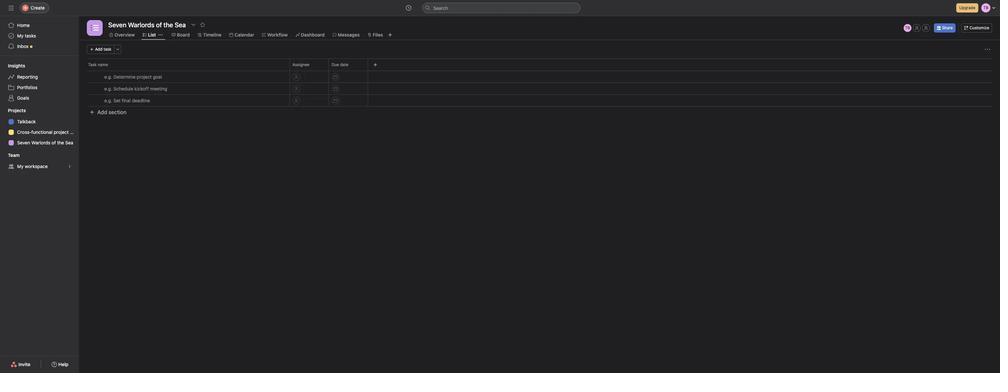 Task type: vqa. For each thing, say whether or not it's contained in the screenshot.
second My from the top of the page
yes



Task type: describe. For each thing, give the bounding box(es) containing it.
talkback link
[[4, 116, 75, 127]]

hide sidebar image
[[9, 5, 14, 11]]

tb
[[905, 25, 910, 30]]

board
[[177, 32, 190, 38]]

history image
[[406, 5, 411, 11]]

task
[[88, 62, 97, 67]]

team button
[[0, 152, 20, 159]]

create button
[[20, 3, 49, 13]]

set
[[113, 98, 121, 103]]

functional
[[31, 129, 52, 135]]

add for add task
[[95, 47, 102, 52]]

due
[[332, 62, 339, 67]]

more actions image
[[116, 47, 120, 51]]

more actions image
[[985, 47, 990, 52]]

show options image
[[191, 22, 196, 27]]

board link
[[172, 31, 190, 38]]

reporting link
[[4, 72, 75, 82]]

calendar link
[[229, 31, 254, 38]]

workflow
[[267, 32, 288, 38]]

plan
[[70, 129, 79, 135]]

home link
[[4, 20, 75, 31]]

kickoff
[[134, 86, 149, 91]]

reporting
[[17, 74, 38, 80]]

tab actions image
[[159, 33, 162, 37]]

task
[[104, 47, 111, 52]]

projects
[[8, 108, 26, 113]]

Search tasks, projects, and more text field
[[422, 3, 580, 13]]

seven warlords of the sea
[[17, 140, 73, 145]]

my tasks link
[[4, 31, 75, 41]]

messages
[[338, 32, 360, 38]]

messages link
[[333, 31, 360, 38]]

create
[[31, 5, 45, 11]]

section
[[109, 109, 126, 115]]

timeline
[[203, 32, 221, 38]]

see details, my workspace image
[[68, 165, 72, 168]]

e.g. for e.g. schedule kickoff meeting
[[104, 86, 112, 91]]

e.g. for e.g. determine project goal
[[104, 74, 112, 80]]

e.g. set final deadline row
[[79, 94, 1000, 107]]

e.g. schedule kickoff meeting row
[[79, 83, 1000, 95]]

tasks
[[25, 33, 36, 38]]

team
[[8, 152, 20, 158]]

of
[[52, 140, 56, 145]]

overview link
[[109, 31, 135, 38]]

dashboard
[[301, 32, 325, 38]]

portfolios
[[17, 85, 37, 90]]

add field image
[[373, 63, 377, 67]]

cross-
[[17, 129, 31, 135]]

customize
[[970, 25, 989, 30]]

calendar
[[235, 32, 254, 38]]

upgrade button
[[957, 3, 979, 13]]

e.g. determine project goal row
[[79, 71, 1000, 83]]

add to starred image
[[200, 22, 205, 27]]

dashboard link
[[296, 31, 325, 38]]

home
[[17, 22, 30, 28]]

meeting
[[150, 86, 167, 91]]

teams element
[[0, 149, 79, 173]]



Task type: locate. For each thing, give the bounding box(es) containing it.
2 vertical spatial e.g.
[[104, 98, 112, 103]]

insights button
[[0, 63, 25, 69]]

goals link
[[4, 93, 75, 103]]

help button
[[47, 359, 73, 371]]

0 horizontal spatial project
[[54, 129, 69, 135]]

1 my from the top
[[17, 33, 24, 38]]

1 vertical spatial project
[[54, 129, 69, 135]]

assignee
[[293, 62, 309, 67]]

schedule
[[113, 86, 133, 91]]

due date
[[332, 62, 348, 67]]

projects element
[[0, 105, 79, 149]]

row
[[79, 59, 1000, 71], [87, 70, 992, 71]]

name
[[98, 62, 108, 67]]

workflow link
[[262, 31, 288, 38]]

seven warlords of the sea link
[[4, 138, 75, 148]]

list image
[[91, 24, 99, 32]]

insights element
[[0, 60, 79, 105]]

workspace
[[25, 164, 48, 169]]

e.g. down name
[[104, 74, 112, 80]]

my
[[17, 33, 24, 38], [17, 164, 24, 169]]

cross-functional project plan link
[[4, 127, 79, 138]]

project up the kickoff
[[137, 74, 152, 80]]

goals
[[17, 95, 29, 101]]

1 horizontal spatial project
[[137, 74, 152, 80]]

files
[[373, 32, 383, 38]]

date
[[340, 62, 348, 67]]

0 vertical spatial project
[[137, 74, 152, 80]]

add task
[[95, 47, 111, 52]]

files link
[[368, 31, 383, 38]]

0 vertical spatial add
[[95, 47, 102, 52]]

e.g. left schedule
[[104, 86, 112, 91]]

e.g. determine project goal
[[104, 74, 162, 80]]

seven
[[17, 140, 30, 145]]

share
[[942, 25, 953, 30]]

project inside row
[[137, 74, 152, 80]]

2 e.g. from the top
[[104, 86, 112, 91]]

e.g. inside e.g. determine project goal row
[[104, 74, 112, 80]]

inbox link
[[4, 41, 75, 52]]

my inside "my tasks" link
[[17, 33, 24, 38]]

list
[[148, 32, 156, 38]]

goal
[[153, 74, 162, 80]]

e.g. inside e.g. schedule kickoff meeting row
[[104, 86, 112, 91]]

3 e.g. from the top
[[104, 98, 112, 103]]

2 my from the top
[[17, 164, 24, 169]]

project for functional
[[54, 129, 69, 135]]

e.g. set final deadline
[[104, 98, 150, 103]]

insights
[[8, 63, 25, 68]]

project for determine
[[137, 74, 152, 80]]

my workspace
[[17, 164, 48, 169]]

add inside button
[[97, 109, 107, 115]]

e.g. left "set" at the left of the page
[[104, 98, 112, 103]]

portfolios link
[[4, 82, 75, 93]]

my for my tasks
[[17, 33, 24, 38]]

e.g. for e.g. set final deadline
[[104, 98, 112, 103]]

add task button
[[87, 45, 114, 54]]

tb button
[[904, 24, 912, 32]]

add tab image
[[388, 32, 393, 38]]

determine
[[113, 74, 136, 80]]

projects button
[[0, 107, 26, 114]]

help
[[58, 362, 68, 367]]

global element
[[0, 16, 79, 56]]

warlords
[[31, 140, 50, 145]]

my down team
[[17, 164, 24, 169]]

1 vertical spatial add
[[97, 109, 107, 115]]

final
[[122, 98, 131, 103]]

add left task
[[95, 47, 102, 52]]

add left section
[[97, 109, 107, 115]]

task name
[[88, 62, 108, 67]]

my for my workspace
[[17, 164, 24, 169]]

sea
[[65, 140, 73, 145]]

the
[[57, 140, 64, 145]]

talkback
[[17, 119, 36, 124]]

invite
[[18, 362, 30, 367]]

0 vertical spatial my
[[17, 33, 24, 38]]

add
[[95, 47, 102, 52], [97, 109, 107, 115]]

e.g.
[[104, 74, 112, 80], [104, 86, 112, 91], [104, 98, 112, 103]]

add section
[[97, 109, 126, 115]]

1 e.g. from the top
[[104, 74, 112, 80]]

list link
[[143, 31, 156, 38]]

my workspace link
[[4, 161, 75, 172]]

my inside 'my workspace' link
[[17, 164, 24, 169]]

None text field
[[107, 19, 188, 31]]

share button
[[934, 23, 956, 33]]

my tasks
[[17, 33, 36, 38]]

project up the
[[54, 129, 69, 135]]

my left tasks
[[17, 33, 24, 38]]

add inside button
[[95, 47, 102, 52]]

overview
[[115, 32, 135, 38]]

e.g. inside e.g. set final deadline row
[[104, 98, 112, 103]]

timeline link
[[198, 31, 221, 38]]

row containing task name
[[79, 59, 1000, 71]]

inbox
[[17, 43, 29, 49]]

upgrade
[[960, 5, 976, 10]]

customize button
[[962, 23, 992, 33]]

add for add section
[[97, 109, 107, 115]]

1 vertical spatial my
[[17, 164, 24, 169]]

0 vertical spatial e.g.
[[104, 74, 112, 80]]

cross-functional project plan
[[17, 129, 79, 135]]

invite button
[[6, 359, 35, 371]]

deadline
[[132, 98, 150, 103]]

e.g. schedule kickoff meeting
[[104, 86, 167, 91]]

project
[[137, 74, 152, 80], [54, 129, 69, 135]]

1 vertical spatial e.g.
[[104, 86, 112, 91]]

add section button
[[87, 106, 129, 118]]



